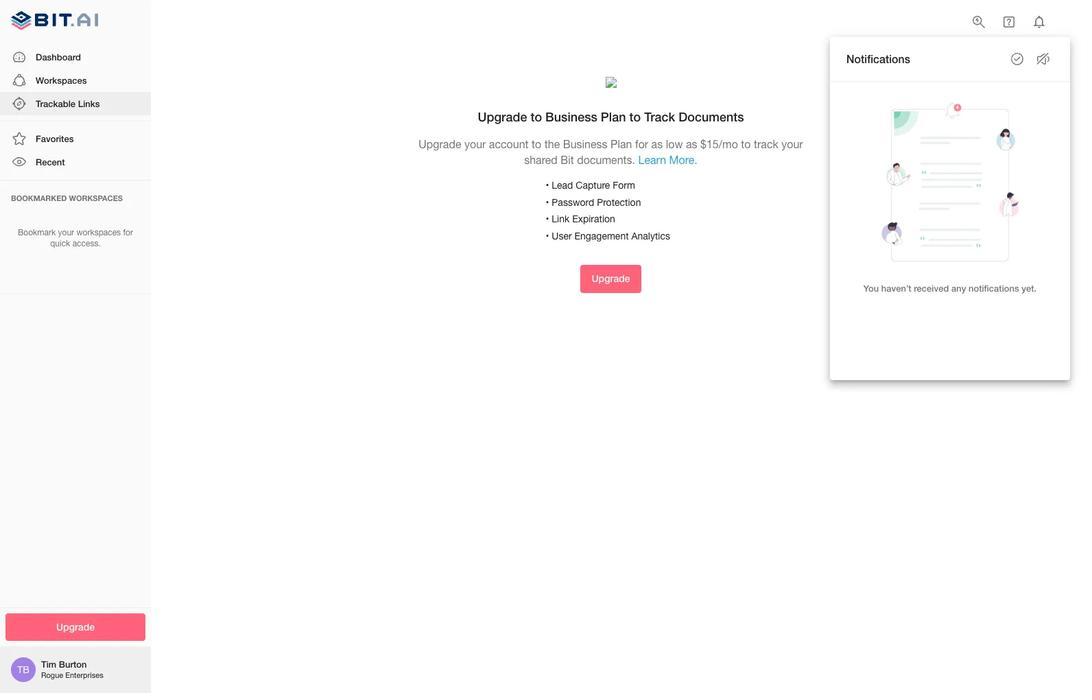 Task type: describe. For each thing, give the bounding box(es) containing it.
3 • from the top
[[546, 214, 550, 225]]

favorites button
[[0, 127, 151, 151]]

trackable links button
[[0, 92, 151, 115]]

recent
[[36, 157, 65, 168]]

bookmark your workspaces for quick access.
[[18, 228, 133, 249]]

documents.
[[578, 154, 636, 166]]

workspaces button
[[0, 69, 151, 92]]

$15/mo
[[701, 138, 739, 150]]

1 as from the left
[[652, 138, 663, 150]]

for inside upgrade your account to the business plan for as low as $15/mo to track your shared bit documents.
[[636, 138, 649, 150]]

you haven't received any notifications yet.
[[864, 283, 1037, 294]]

• lead capture form • password protection • link expiration • user engagement analytics
[[546, 180, 671, 241]]

analytics
[[632, 230, 671, 241]]

trackable
[[36, 98, 76, 109]]

burton
[[59, 659, 87, 670]]

protection
[[597, 197, 642, 208]]

enterprises
[[65, 672, 103, 680]]

2 • from the top
[[546, 197, 550, 208]]

upgrade your account to the business plan for as low as $15/mo to track your shared bit documents.
[[419, 138, 804, 166]]

rogue
[[41, 672, 63, 680]]

learn
[[639, 154, 667, 166]]

plan inside upgrade your account to the business plan for as low as $15/mo to track your shared bit documents.
[[611, 138, 633, 150]]

favorites
[[36, 133, 74, 144]]

2 as from the left
[[686, 138, 698, 150]]

tim
[[41, 659, 56, 670]]

you
[[864, 283, 880, 294]]

bookmarked workspaces
[[11, 193, 123, 202]]

for inside bookmark your workspaces for quick access.
[[123, 228, 133, 237]]

bit
[[561, 154, 575, 166]]

quick
[[50, 239, 70, 249]]

tb
[[17, 665, 29, 676]]

upgrade to business plan to track documents
[[478, 109, 745, 124]]

received
[[915, 283, 950, 294]]

0 horizontal spatial upgrade button
[[5, 613, 146, 641]]

4 • from the top
[[546, 230, 550, 241]]

lead
[[552, 180, 574, 191]]

the
[[545, 138, 560, 150]]

0 vertical spatial business
[[546, 109, 598, 124]]



Task type: locate. For each thing, give the bounding box(es) containing it.
haven't
[[882, 283, 912, 294]]

shared
[[525, 154, 558, 166]]

1 vertical spatial business
[[563, 138, 608, 150]]

2 horizontal spatial your
[[782, 138, 804, 150]]

notifications
[[847, 52, 911, 65]]

• left user
[[546, 230, 550, 241]]

1 vertical spatial upgrade button
[[5, 613, 146, 641]]

plan up upgrade your account to the business plan for as low as $15/mo to track your shared bit documents. on the top of the page
[[601, 109, 626, 124]]

• left link
[[546, 214, 550, 225]]

0 vertical spatial upgrade button
[[581, 265, 642, 293]]

• left lead
[[546, 180, 550, 191]]

low
[[666, 138, 683, 150]]

track
[[754, 138, 779, 150]]

1 • from the top
[[546, 180, 550, 191]]

workspaces
[[69, 193, 123, 202]]

your inside bookmark your workspaces for quick access.
[[58, 228, 74, 237]]

1 vertical spatial for
[[123, 228, 133, 237]]

as right the low
[[686, 138, 698, 150]]

0 horizontal spatial your
[[58, 228, 74, 237]]

bookmarked
[[11, 193, 67, 202]]

workspaces
[[77, 228, 121, 237]]

bookmark
[[18, 228, 56, 237]]

more.
[[670, 154, 698, 166]]

trackable links
[[36, 98, 100, 109]]

your right track
[[782, 138, 804, 150]]

plan up documents.
[[611, 138, 633, 150]]

access.
[[73, 239, 101, 249]]

upgrade button
[[581, 265, 642, 293], [5, 613, 146, 641]]

•
[[546, 180, 550, 191], [546, 197, 550, 208], [546, 214, 550, 225], [546, 230, 550, 241]]

user
[[552, 230, 572, 241]]

business
[[546, 109, 598, 124], [563, 138, 608, 150]]

0 horizontal spatial for
[[123, 228, 133, 237]]

1 vertical spatial plan
[[611, 138, 633, 150]]

link
[[552, 214, 570, 225]]

workspaces
[[36, 75, 87, 86]]

upgrade button down engagement on the top of page
[[581, 265, 642, 293]]

as up learn
[[652, 138, 663, 150]]

your left account at the left top
[[465, 138, 486, 150]]

0 vertical spatial for
[[636, 138, 649, 150]]

business up the
[[546, 109, 598, 124]]

notifications
[[969, 283, 1020, 294]]

track
[[645, 109, 676, 124]]

0 vertical spatial plan
[[601, 109, 626, 124]]

1 horizontal spatial as
[[686, 138, 698, 150]]

any
[[952, 283, 967, 294]]

0 horizontal spatial as
[[652, 138, 663, 150]]

dashboard
[[36, 51, 81, 62]]

expiration
[[573, 214, 616, 225]]

for
[[636, 138, 649, 150], [123, 228, 133, 237]]

account
[[489, 138, 529, 150]]

• left password
[[546, 197, 550, 208]]

1 horizontal spatial your
[[465, 138, 486, 150]]

upgrade inside upgrade your account to the business plan for as low as $15/mo to track your shared bit documents.
[[419, 138, 462, 150]]

upgrade button up "burton"
[[5, 613, 146, 641]]

to
[[531, 109, 542, 124], [630, 109, 641, 124], [532, 138, 542, 150], [742, 138, 751, 150]]

as
[[652, 138, 663, 150], [686, 138, 698, 150]]

for right the workspaces
[[123, 228, 133, 237]]

dashboard button
[[0, 45, 151, 69]]

tim burton rogue enterprises
[[41, 659, 103, 680]]

your up quick
[[58, 228, 74, 237]]

links
[[78, 98, 100, 109]]

for up learn
[[636, 138, 649, 150]]

upgrade
[[478, 109, 528, 124], [419, 138, 462, 150], [592, 273, 631, 284], [56, 621, 95, 633]]

capture
[[576, 180, 611, 191]]

form
[[613, 180, 636, 191]]

documents
[[679, 109, 745, 124]]

password
[[552, 197, 595, 208]]

engagement
[[575, 230, 629, 241]]

learn more. link
[[639, 154, 698, 166]]

1 horizontal spatial upgrade button
[[581, 265, 642, 293]]

business inside upgrade your account to the business plan for as low as $15/mo to track your shared bit documents.
[[563, 138, 608, 150]]

recent button
[[0, 151, 151, 174]]

your for to
[[465, 138, 486, 150]]

your for for
[[58, 228, 74, 237]]

learn more.
[[639, 154, 698, 166]]

your
[[465, 138, 486, 150], [782, 138, 804, 150], [58, 228, 74, 237]]

business up bit
[[563, 138, 608, 150]]

1 horizontal spatial for
[[636, 138, 649, 150]]

yet.
[[1022, 283, 1037, 294]]

plan
[[601, 109, 626, 124], [611, 138, 633, 150]]



Task type: vqa. For each thing, say whether or not it's contained in the screenshot.
2nd • from the top
yes



